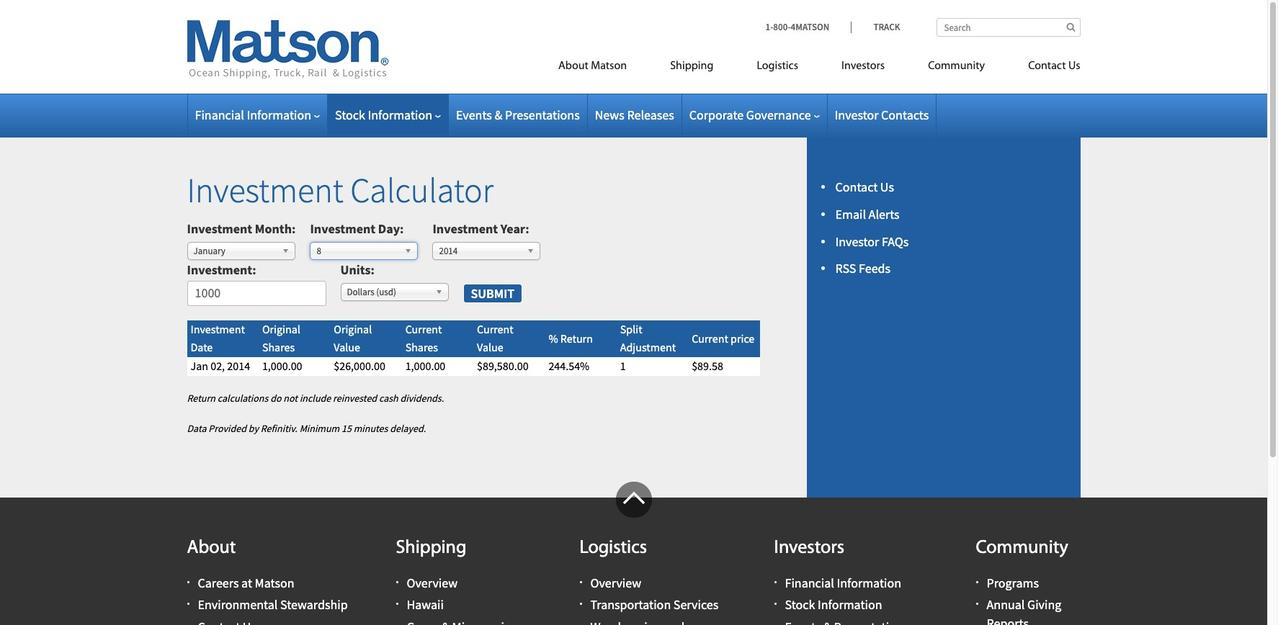 Task type: locate. For each thing, give the bounding box(es) containing it.
0 vertical spatial contact
[[1029, 61, 1067, 72]]

overview for shipping
[[407, 575, 458, 592]]

investor faqs link
[[836, 233, 909, 250]]

1 horizontal spatial contact
[[1029, 61, 1067, 72]]

contact us down search icon
[[1029, 61, 1081, 72]]

investor contacts link
[[835, 107, 929, 123]]

1 vertical spatial community
[[977, 539, 1069, 559]]

investor for investor contacts
[[835, 107, 879, 123]]

0 vertical spatial financial information link
[[195, 107, 320, 123]]

investors down track link
[[842, 61, 885, 72]]

8 link
[[310, 242, 418, 260]]

top menu navigation
[[494, 53, 1081, 83]]

0 horizontal spatial current
[[406, 322, 442, 337]]

financial information stock information
[[785, 575, 902, 614]]

1 horizontal spatial logistics
[[757, 61, 799, 72]]

about up presentations
[[559, 61, 589, 72]]

1 horizontal spatial financial
[[785, 575, 835, 592]]

us inside top menu navigation
[[1069, 61, 1081, 72]]

shares up dividends.
[[406, 341, 438, 355]]

1 1,000.00 from the left
[[262, 359, 302, 373]]

investment for investment year
[[433, 220, 498, 237]]

financial for financial information stock information
[[785, 575, 835, 592]]

2 shares from the left
[[406, 341, 438, 355]]

rss
[[836, 261, 857, 277]]

day
[[378, 220, 400, 237]]

current up the $89,580.00
[[477, 322, 514, 337]]

value inside original value
[[334, 341, 360, 355]]

email alerts
[[836, 206, 900, 223]]

contact us
[[1029, 61, 1081, 72], [836, 179, 895, 195]]

us up 'alerts'
[[881, 179, 895, 195]]

1 horizontal spatial stock information link
[[785, 597, 883, 614]]

0 horizontal spatial about
[[187, 539, 236, 559]]

1 vertical spatial us
[[881, 179, 895, 195]]

1 value from the left
[[334, 341, 360, 355]]

logistics
[[757, 61, 799, 72], [580, 539, 647, 559]]

0 vertical spatial about
[[559, 61, 589, 72]]

0 vertical spatial shipping
[[671, 61, 714, 72]]

investors inside footer
[[775, 539, 845, 559]]

4matson
[[791, 21, 830, 33]]

value up the $89,580.00
[[477, 341, 504, 355]]

us down search icon
[[1069, 61, 1081, 72]]

0 horizontal spatial 2014
[[227, 359, 250, 373]]

1 horizontal spatial shipping
[[671, 61, 714, 72]]

1 horizontal spatial stock
[[785, 597, 816, 614]]

contact us link
[[1007, 53, 1081, 83], [836, 179, 895, 195]]

logistics down 800-
[[757, 61, 799, 72]]

244.54%
[[549, 359, 590, 373]]

about up careers
[[187, 539, 236, 559]]

feeds
[[859, 261, 891, 277]]

overview up hawaii link
[[407, 575, 458, 592]]

stock information link for bottom 'financial information' link
[[785, 597, 883, 614]]

date
[[191, 341, 213, 355]]

1 vertical spatial stock
[[785, 597, 816, 614]]

0 vertical spatial community
[[929, 61, 986, 72]]

rss feeds
[[836, 261, 891, 277]]

2014
[[439, 245, 458, 257], [227, 359, 250, 373]]

email
[[836, 206, 867, 223]]

financial information link
[[195, 107, 320, 123], [785, 575, 902, 592]]

shipping inside top menu navigation
[[671, 61, 714, 72]]

overview inside the overview transportation services
[[591, 575, 642, 592]]

2014 link
[[433, 242, 541, 260]]

corporate
[[690, 107, 744, 123]]

financial
[[195, 107, 244, 123], [785, 575, 835, 592]]

1 horizontal spatial about
[[559, 61, 589, 72]]

presentations
[[505, 107, 580, 123]]

0 horizontal spatial overview
[[407, 575, 458, 592]]

1 horizontal spatial overview
[[591, 575, 642, 592]]

value inside current value
[[477, 341, 504, 355]]

community link
[[907, 53, 1007, 83]]

contact us link up the email alerts link on the right top of page
[[836, 179, 895, 195]]

matson up the environmental stewardship link
[[255, 575, 295, 592]]

$89.58
[[692, 359, 724, 373]]

1 horizontal spatial 2014
[[439, 245, 458, 257]]

1 horizontal spatial overview link
[[591, 575, 642, 592]]

refinitiv.
[[261, 422, 298, 435]]

back to top image
[[616, 482, 652, 518]]

shares inside the current shares
[[406, 341, 438, 355]]

matson image
[[187, 20, 389, 79]]

1 horizontal spatial 1,000.00
[[406, 359, 446, 373]]

transportation services link
[[591, 597, 719, 614]]

events & presentations
[[456, 107, 580, 123]]

2 horizontal spatial current
[[692, 331, 729, 346]]

information for financial information
[[247, 107, 311, 123]]

jan 02, 2014
[[191, 359, 250, 373]]

investment up january
[[187, 220, 253, 237]]

current up the $89.58
[[692, 331, 729, 346]]

1 vertical spatial matson
[[255, 575, 295, 592]]

matson inside top menu navigation
[[591, 61, 627, 72]]

1 vertical spatial contact us link
[[836, 179, 895, 195]]

shipping
[[671, 61, 714, 72], [396, 539, 467, 559]]

0 vertical spatial return
[[561, 331, 593, 346]]

overview link for shipping
[[407, 575, 458, 592]]

1 horizontal spatial current
[[477, 322, 514, 337]]

cash
[[379, 392, 398, 405]]

information for stock information
[[368, 107, 433, 123]]

0 vertical spatial logistics
[[757, 61, 799, 72]]

stock information link
[[335, 107, 441, 123], [785, 597, 883, 614]]

0 vertical spatial stock
[[335, 107, 365, 123]]

0 horizontal spatial stock information link
[[335, 107, 441, 123]]

2014 down the investment year
[[439, 245, 458, 257]]

contact us up the email alerts link on the right top of page
[[836, 179, 895, 195]]

0 horizontal spatial contact us
[[836, 179, 895, 195]]

1 original from the left
[[262, 322, 301, 337]]

0 horizontal spatial logistics
[[580, 539, 647, 559]]

1 horizontal spatial contact us link
[[1007, 53, 1081, 83]]

investment down january
[[187, 262, 253, 278]]

stock information
[[335, 107, 433, 123]]

0 horizontal spatial financial information link
[[195, 107, 320, 123]]

matson inside careers at matson environmental stewardship
[[255, 575, 295, 592]]

0 horizontal spatial return
[[187, 392, 216, 405]]

investment up 8 link
[[310, 220, 376, 237]]

overview link up transportation
[[591, 575, 642, 592]]

1 vertical spatial financial
[[785, 575, 835, 592]]

environmental
[[198, 597, 278, 614]]

2014 right 02,
[[227, 359, 250, 373]]

0 vertical spatial us
[[1069, 61, 1081, 72]]

0 vertical spatial investors
[[842, 61, 885, 72]]

original shares
[[262, 322, 301, 355]]

1,000.00 down the current shares
[[406, 359, 446, 373]]

contacts
[[882, 107, 929, 123]]

1 horizontal spatial original
[[334, 322, 372, 337]]

1 vertical spatial logistics
[[580, 539, 647, 559]]

0 vertical spatial 2014
[[439, 245, 458, 257]]

1 shares from the left
[[262, 341, 295, 355]]

data provided by refinitiv. minimum 15 minutes delayed.
[[187, 422, 426, 435]]

do
[[270, 392, 282, 405]]

1 vertical spatial contact us
[[836, 179, 895, 195]]

matson up 'news'
[[591, 61, 627, 72]]

overview up transportation
[[591, 575, 642, 592]]

1
[[621, 359, 626, 373]]

0 horizontal spatial financial
[[195, 107, 244, 123]]

$89,580.00
[[477, 359, 529, 373]]

2014 inside 2014 link
[[439, 245, 458, 257]]

data
[[187, 422, 207, 435]]

1 horizontal spatial matson
[[591, 61, 627, 72]]

email alerts link
[[836, 206, 900, 223]]

1 vertical spatial stock information link
[[785, 597, 883, 614]]

shares for original shares
[[262, 341, 295, 355]]

shipping up overview hawaii at the bottom
[[396, 539, 467, 559]]

0 vertical spatial contact us
[[1029, 61, 1081, 72]]

overview transportation services
[[591, 575, 719, 614]]

hawaii
[[407, 597, 444, 614]]

1 horizontal spatial value
[[477, 341, 504, 355]]

value for original value
[[334, 341, 360, 355]]

0 vertical spatial matson
[[591, 61, 627, 72]]

investment up 2014 link
[[433, 220, 498, 237]]

0 horizontal spatial contact us link
[[836, 179, 895, 195]]

contact inside top menu navigation
[[1029, 61, 1067, 72]]

adjustment
[[621, 341, 676, 355]]

value
[[334, 341, 360, 355], [477, 341, 504, 355]]

include
[[300, 392, 331, 405]]

shares for current shares
[[406, 341, 438, 355]]

return up data
[[187, 392, 216, 405]]

footer
[[0, 482, 1268, 626]]

1 overview link from the left
[[407, 575, 458, 592]]

logistics inside footer
[[580, 539, 647, 559]]

contact us link down search icon
[[1007, 53, 1081, 83]]

return right %
[[561, 331, 593, 346]]

0 horizontal spatial value
[[334, 341, 360, 355]]

0 horizontal spatial stock
[[335, 107, 365, 123]]

shares up 'do'
[[262, 341, 295, 355]]

shares inside the original shares
[[262, 341, 295, 355]]

0 horizontal spatial 1,000.00
[[262, 359, 302, 373]]

financial for financial information
[[195, 107, 244, 123]]

% return
[[549, 331, 593, 346]]

0 horizontal spatial original
[[262, 322, 301, 337]]

rss feeds link
[[836, 261, 891, 277]]

shipping up corporate
[[671, 61, 714, 72]]

1 vertical spatial investors
[[775, 539, 845, 559]]

about inside top menu navigation
[[559, 61, 589, 72]]

stock inside financial information stock information
[[785, 597, 816, 614]]

0 horizontal spatial shares
[[262, 341, 295, 355]]

0 vertical spatial financial
[[195, 107, 244, 123]]

1 vertical spatial contact
[[836, 179, 878, 195]]

0 horizontal spatial shipping
[[396, 539, 467, 559]]

0 vertical spatial investor
[[835, 107, 879, 123]]

2 original from the left
[[334, 322, 372, 337]]

0 horizontal spatial overview link
[[407, 575, 458, 592]]

original up $26,000.00
[[334, 322, 372, 337]]

programs annual giving reports
[[987, 575, 1062, 626]]

by
[[249, 422, 259, 435]]

logistics link
[[736, 53, 820, 83]]

1 horizontal spatial us
[[1069, 61, 1081, 72]]

investor up rss feeds
[[836, 233, 880, 250]]

None search field
[[937, 18, 1081, 37]]

overview
[[407, 575, 458, 592], [591, 575, 642, 592]]

dollars (usd)
[[347, 286, 396, 299]]

investment for investment calculator
[[187, 169, 344, 212]]

transportation
[[591, 597, 671, 614]]

1 vertical spatial return
[[187, 392, 216, 405]]

investment up date on the bottom of the page
[[191, 322, 245, 337]]

0 horizontal spatial matson
[[255, 575, 295, 592]]

2 overview link from the left
[[591, 575, 642, 592]]

1 vertical spatial about
[[187, 539, 236, 559]]

original for value
[[334, 322, 372, 337]]

02,
[[211, 359, 225, 373]]

0 vertical spatial stock information link
[[335, 107, 441, 123]]

investment for investment month
[[187, 220, 253, 237]]

investment up the month
[[187, 169, 344, 212]]

contact down "search" search box
[[1029, 61, 1067, 72]]

0 horizontal spatial us
[[881, 179, 895, 195]]

information
[[247, 107, 311, 123], [368, 107, 433, 123], [837, 575, 902, 592], [818, 597, 883, 614]]

1 overview from the left
[[407, 575, 458, 592]]

careers at matson environmental stewardship
[[198, 575, 348, 614]]

investors inside top menu navigation
[[842, 61, 885, 72]]

overview link up hawaii link
[[407, 575, 458, 592]]

$26,000.00
[[334, 359, 386, 373]]

split adjustment
[[621, 322, 676, 355]]

events & presentations link
[[456, 107, 580, 123]]

calculator
[[351, 169, 494, 212]]

original down investment "number field"
[[262, 322, 301, 337]]

events
[[456, 107, 492, 123]]

1 horizontal spatial shares
[[406, 341, 438, 355]]

investment day
[[310, 220, 400, 237]]

about inside footer
[[187, 539, 236, 559]]

None submit
[[463, 284, 523, 303]]

investor contacts
[[835, 107, 929, 123]]

current down the dollars (usd) "link"
[[406, 322, 442, 337]]

investors up financial information stock information
[[775, 539, 845, 559]]

investor faqs
[[836, 233, 909, 250]]

community down "search" search box
[[929, 61, 986, 72]]

search image
[[1067, 22, 1076, 32]]

value up $26,000.00
[[334, 341, 360, 355]]

contact up email
[[836, 179, 878, 195]]

1 horizontal spatial contact us
[[1029, 61, 1081, 72]]

investment for investment day
[[310, 220, 376, 237]]

community up programs
[[977, 539, 1069, 559]]

1 vertical spatial investor
[[836, 233, 880, 250]]

15
[[342, 422, 352, 435]]

1,000.00 down the original shares
[[262, 359, 302, 373]]

investor down investors link at the right top of the page
[[835, 107, 879, 123]]

investment month
[[187, 220, 292, 237]]

2 overview from the left
[[591, 575, 642, 592]]

financial inside financial information stock information
[[785, 575, 835, 592]]

return
[[561, 331, 593, 346], [187, 392, 216, 405]]

2 value from the left
[[477, 341, 504, 355]]

about for about matson
[[559, 61, 589, 72]]

1 vertical spatial shipping
[[396, 539, 467, 559]]

1 horizontal spatial financial information link
[[785, 575, 902, 592]]

logistics down back to top image
[[580, 539, 647, 559]]

Investment number field
[[187, 281, 326, 306]]

current for value
[[477, 322, 514, 337]]



Task type: describe. For each thing, give the bounding box(es) containing it.
corporate governance link
[[690, 107, 820, 123]]

calculations
[[218, 392, 268, 405]]

month
[[255, 220, 292, 237]]

about for about
[[187, 539, 236, 559]]

shipping inside footer
[[396, 539, 467, 559]]

1-800-4matson link
[[766, 21, 852, 33]]

stewardship
[[280, 597, 348, 614]]

at
[[242, 575, 252, 592]]

programs
[[987, 575, 1040, 592]]

delayed.
[[390, 422, 426, 435]]

footer containing about
[[0, 482, 1268, 626]]

1-
[[766, 21, 774, 33]]

current for price
[[692, 331, 729, 346]]

shipping link
[[649, 53, 736, 83]]

&
[[495, 107, 503, 123]]

value for current value
[[477, 341, 504, 355]]

0 vertical spatial contact us link
[[1007, 53, 1081, 83]]

800-
[[774, 21, 791, 33]]

1 vertical spatial financial information link
[[785, 575, 902, 592]]

community inside community link
[[929, 61, 986, 72]]

original value
[[334, 322, 372, 355]]

dollars (usd) link
[[341, 283, 449, 301]]

provided
[[209, 422, 247, 435]]

news releases
[[595, 107, 675, 123]]

services
[[674, 597, 719, 614]]

news releases link
[[595, 107, 675, 123]]

original for shares
[[262, 322, 301, 337]]

not
[[284, 392, 298, 405]]

news
[[595, 107, 625, 123]]

jan
[[191, 359, 208, 373]]

january
[[194, 245, 226, 257]]

1 vertical spatial 2014
[[227, 359, 250, 373]]

2 1,000.00 from the left
[[406, 359, 446, 373]]

contact us inside top menu navigation
[[1029, 61, 1081, 72]]

releases
[[628, 107, 675, 123]]

programs link
[[987, 575, 1040, 592]]

1-800-4matson
[[766, 21, 830, 33]]

current shares
[[406, 322, 442, 355]]

overview link for logistics
[[591, 575, 642, 592]]

logistics inside top menu navigation
[[757, 61, 799, 72]]

community inside footer
[[977, 539, 1069, 559]]

governance
[[747, 107, 812, 123]]

Search search field
[[937, 18, 1081, 37]]

dividends.
[[400, 392, 444, 405]]

investment year
[[433, 220, 526, 237]]

current for shares
[[406, 322, 442, 337]]

0 horizontal spatial contact
[[836, 179, 878, 195]]

split
[[621, 322, 643, 337]]

alerts
[[869, 206, 900, 223]]

return calculations do not include reinvested cash dividends.
[[187, 392, 444, 405]]

january link
[[187, 242, 295, 260]]

about matson
[[559, 61, 627, 72]]

dollars
[[347, 286, 375, 299]]

environmental stewardship link
[[198, 597, 348, 614]]

track link
[[852, 21, 901, 33]]

current value
[[477, 322, 514, 355]]

track
[[874, 21, 901, 33]]

price
[[731, 331, 755, 346]]

1 horizontal spatial return
[[561, 331, 593, 346]]

corporate governance
[[690, 107, 812, 123]]

%
[[549, 331, 558, 346]]

units
[[341, 262, 371, 278]]

investor for investor faqs
[[836, 233, 880, 250]]

(usd)
[[376, 286, 396, 299]]

investment date
[[191, 322, 245, 355]]

current price
[[692, 331, 755, 346]]

reports
[[987, 615, 1029, 626]]

hawaii link
[[407, 597, 444, 614]]

year
[[501, 220, 526, 237]]

faqs
[[882, 233, 909, 250]]

investment for investment date
[[191, 322, 245, 337]]

investment for investment
[[187, 262, 253, 278]]

overview hawaii
[[407, 575, 458, 614]]

stock information link for 'financial information' link to the left
[[335, 107, 441, 123]]

annual giving reports link
[[987, 597, 1062, 626]]

information for financial information stock information
[[837, 575, 902, 592]]

annual
[[987, 597, 1026, 614]]

minimum
[[300, 422, 340, 435]]

8
[[317, 245, 321, 257]]

careers
[[198, 575, 239, 592]]

giving
[[1028, 597, 1062, 614]]

overview for logistics
[[591, 575, 642, 592]]

careers at matson link
[[198, 575, 295, 592]]

investment calculator
[[187, 169, 494, 212]]



Task type: vqa. For each thing, say whether or not it's contained in the screenshot.
bottom NYSE
no



